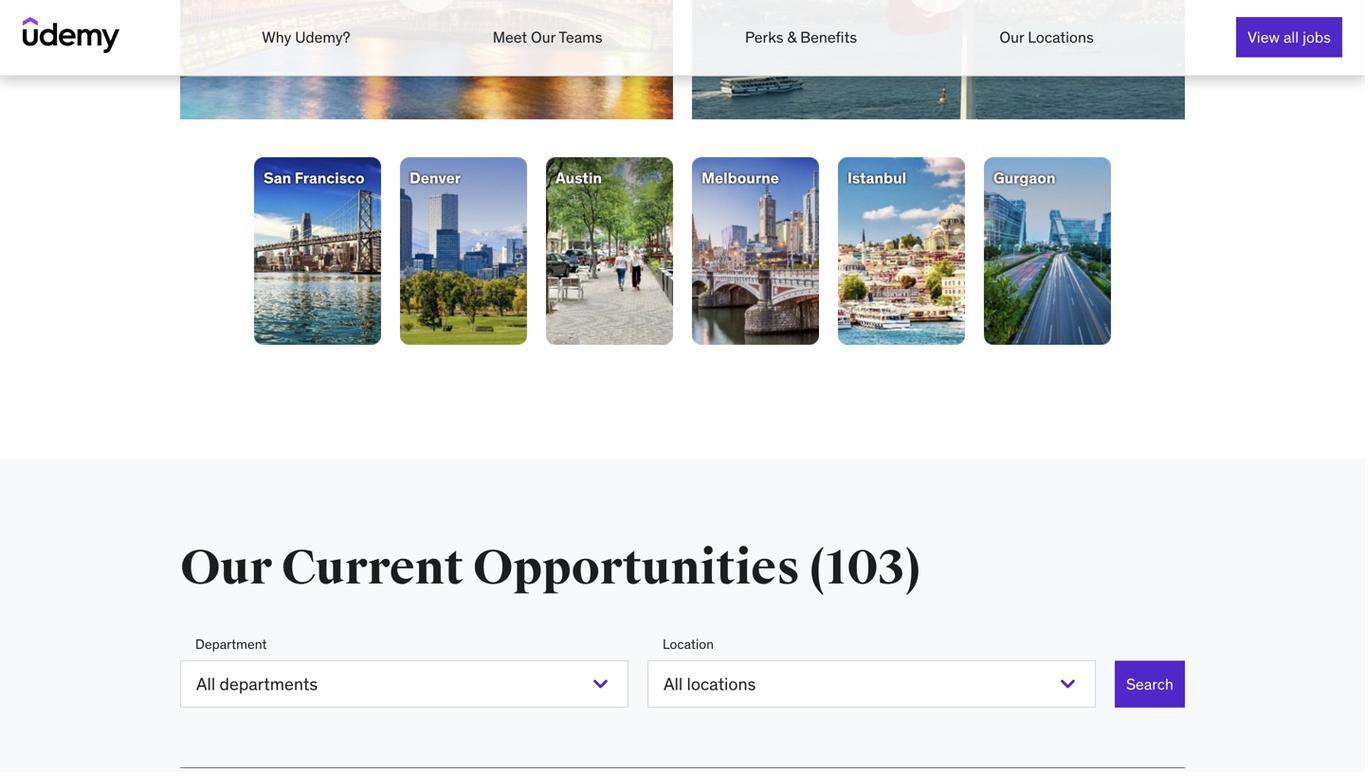 Task type: describe. For each thing, give the bounding box(es) containing it.
our for our current opportunities (103)
[[180, 539, 272, 598]]

view all jobs
[[1248, 28, 1331, 47]]

current
[[281, 539, 464, 598]]

none search field containing search
[[180, 606, 1185, 743]]

benefits
[[801, 28, 857, 47]]

why udemy? link
[[262, 28, 350, 47]]

meet our teams link
[[493, 28, 603, 47]]

istanbul
[[848, 168, 907, 188]]

udemy?
[[295, 28, 350, 47]]

denver
[[410, 168, 461, 188]]

search
[[1127, 675, 1174, 694]]

&
[[788, 28, 797, 47]]

perks
[[745, 28, 784, 47]]

austin
[[556, 168, 602, 188]]

perks & benefits
[[745, 28, 857, 47]]

all
[[1284, 28, 1299, 47]]

udemy image
[[23, 17, 119, 53]]

melbourne
[[702, 168, 779, 188]]

our for our locations
[[1000, 28, 1025, 47]]

san
[[264, 168, 291, 188]]

why udemy?
[[262, 28, 350, 47]]

1 horizontal spatial our
[[531, 28, 556, 47]]

status containing our current opportunities
[[180, 535, 1185, 603]]

our locations link
[[1000, 28, 1094, 47]]

perks & benefits link
[[745, 28, 857, 47]]

teams
[[559, 28, 603, 47]]



Task type: vqa. For each thing, say whether or not it's contained in the screenshot.
jobs
yes



Task type: locate. For each thing, give the bounding box(es) containing it.
view
[[1248, 28, 1280, 47]]

opportunities
[[473, 539, 800, 598]]

our current opportunities (103)
[[180, 539, 921, 598]]

None search field
[[180, 606, 1185, 743]]

our up department
[[180, 539, 272, 598]]

our inside status
[[180, 539, 272, 598]]

our left the locations
[[1000, 28, 1025, 47]]

our locations
[[1000, 28, 1094, 47]]

search button
[[1115, 661, 1185, 708]]

meet our teams
[[493, 28, 603, 47]]

department
[[195, 636, 267, 653]]

location
[[663, 636, 714, 653]]

jobs
[[1303, 28, 1331, 47]]

our
[[531, 28, 556, 47], [1000, 28, 1025, 47], [180, 539, 272, 598]]

(103)
[[809, 539, 921, 598]]

0 horizontal spatial our
[[180, 539, 272, 598]]

locations
[[1028, 28, 1094, 47]]

francisco
[[295, 168, 365, 188]]

why
[[262, 28, 291, 47]]

meet
[[493, 28, 527, 47]]

gurgaon
[[994, 168, 1056, 188]]

our right meet
[[531, 28, 556, 47]]

status
[[180, 535, 1185, 603]]

view all jobs link
[[1237, 17, 1343, 57]]

2 horizontal spatial our
[[1000, 28, 1025, 47]]

san francisco
[[264, 168, 365, 188]]



